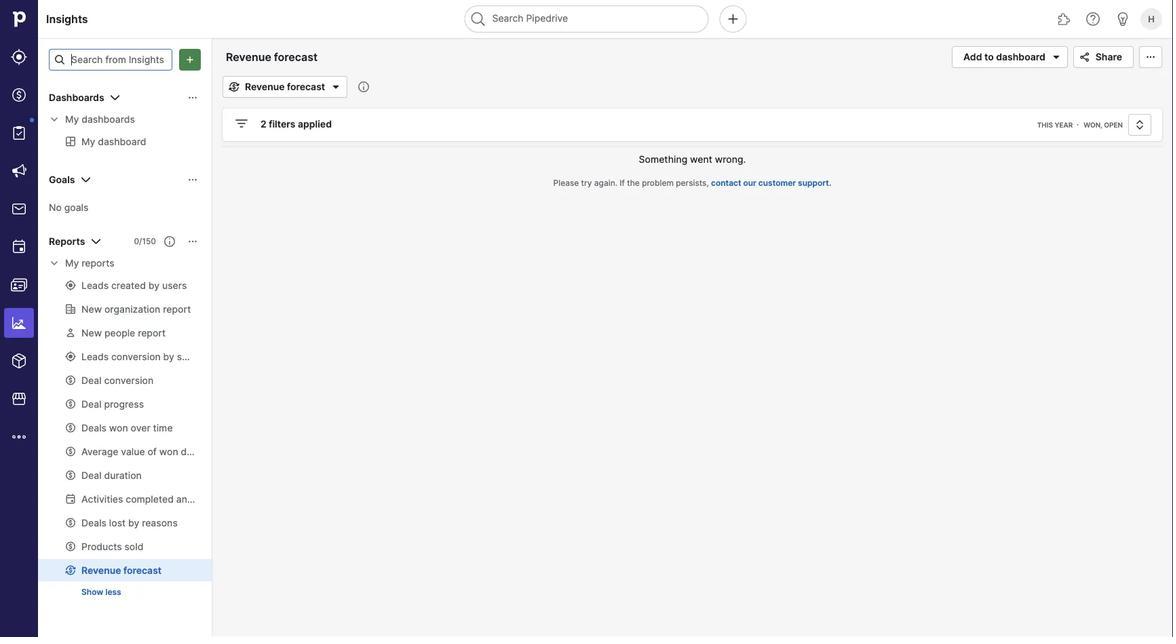 Task type: vqa. For each thing, say whether or not it's contained in the screenshot.
OUR
yes



Task type: locate. For each thing, give the bounding box(es) containing it.
info image
[[358, 81, 369, 92]]

quick add image
[[725, 11, 742, 27]]

marketplace image
[[11, 391, 27, 407]]

goals up no
[[49, 174, 75, 186]]

went
[[690, 153, 713, 165]]

leads image
[[11, 49, 27, 65]]

1 vertical spatial dashboards
[[82, 114, 135, 125]]

color primary image left the info icon on the top left of the page
[[328, 79, 344, 95]]

1 horizontal spatial color primary image
[[328, 79, 344, 95]]

color primary image inside revenue forecast button
[[226, 81, 242, 92]]

again.
[[594, 178, 618, 188]]

reports down no goals
[[82, 258, 114, 269]]

the
[[627, 178, 640, 188]]

2
[[261, 118, 267, 130]]

1 vertical spatial color secondary image
[[49, 258, 60, 269]]

contacts image
[[11, 277, 27, 293]]

dashboards down dashboards button at left top
[[82, 114, 135, 125]]

try
[[581, 178, 592, 188]]

2 my from the top
[[65, 258, 79, 269]]

year
[[1055, 121, 1073, 129]]

won, open
[[1084, 121, 1123, 129]]

color secondary image
[[49, 114, 60, 125], [49, 258, 60, 269]]

add
[[964, 51, 982, 63]]

customer
[[759, 178, 796, 188]]

products image
[[11, 353, 27, 369]]

0 vertical spatial color secondary image
[[49, 114, 60, 125]]

applied
[[298, 118, 332, 130]]

open
[[1105, 121, 1123, 129]]

my dashboards
[[65, 114, 135, 125]]

1 vertical spatial my
[[65, 258, 79, 269]]

1 color secondary image from the top
[[49, 114, 60, 125]]

our
[[744, 178, 757, 188]]

color primary image inside dashboards button
[[187, 92, 198, 103]]

color secondary image right color undefined image
[[49, 114, 60, 125]]

something went wrong.
[[639, 153, 746, 165]]

my right color undefined image
[[65, 114, 79, 125]]

color primary image
[[1048, 49, 1065, 65], [1077, 52, 1093, 62], [1143, 52, 1159, 62], [54, 54, 65, 65], [226, 81, 242, 92], [107, 90, 123, 106], [233, 115, 250, 132], [1132, 119, 1148, 130], [78, 172, 94, 188], [187, 174, 198, 185], [88, 233, 104, 250], [164, 236, 175, 247], [187, 236, 198, 247]]

color primary image inside dashboards button
[[107, 90, 123, 106]]

home image
[[9, 9, 29, 29]]

show less button
[[76, 584, 127, 601]]

1 vertical spatial reports
[[82, 258, 114, 269]]

no
[[49, 202, 62, 213]]

0 horizontal spatial color primary image
[[187, 92, 198, 103]]

campaigns image
[[11, 163, 27, 179]]

dashboards inside dashboards button
[[49, 92, 104, 104]]

2 color secondary image from the top
[[49, 258, 60, 269]]

color primary image down color primary inverted image
[[187, 92, 198, 103]]

color primary image
[[328, 79, 344, 95], [187, 92, 198, 103]]

revenue
[[245, 81, 285, 93]]

color secondary image for my reports
[[49, 258, 60, 269]]

goals button
[[38, 169, 212, 191]]

forecast
[[287, 81, 325, 93]]

my
[[65, 114, 79, 125], [65, 258, 79, 269]]

dashboards up my dashboards
[[49, 92, 104, 104]]

reports
[[49, 236, 85, 247], [82, 258, 114, 269]]

Search from Insights text field
[[49, 49, 172, 71]]

goals inside button
[[49, 174, 75, 186]]

persists,
[[676, 178, 709, 188]]

0 vertical spatial goals
[[49, 174, 75, 186]]

color primary image inside revenue forecast button
[[328, 79, 344, 95]]

reports up my reports
[[49, 236, 85, 247]]

my for my reports
[[65, 258, 79, 269]]

color primary inverted image
[[182, 54, 198, 65]]

this
[[1038, 121, 1053, 129]]

Revenue forecast field
[[223, 48, 338, 66]]

0 vertical spatial dashboards
[[49, 92, 104, 104]]

menu item
[[0, 304, 38, 342]]

goals right no
[[64, 202, 89, 213]]

0/150
[[134, 237, 156, 246]]

color secondary image left my reports
[[49, 258, 60, 269]]

support.
[[798, 178, 832, 188]]

something
[[639, 153, 688, 165]]

to
[[985, 51, 994, 63]]

sales assistant image
[[1115, 11, 1131, 27]]

deals image
[[11, 87, 27, 103]]

0 vertical spatial my
[[65, 114, 79, 125]]

Search Pipedrive field
[[465, 5, 709, 33]]

1 my from the top
[[65, 114, 79, 125]]

goals
[[49, 174, 75, 186], [64, 202, 89, 213]]

quick help image
[[1085, 11, 1102, 27]]

won,
[[1084, 121, 1103, 129]]

insights image
[[11, 315, 27, 331]]

dashboard
[[997, 51, 1046, 63]]

color undefined image
[[11, 125, 27, 141]]

wrong.
[[715, 153, 746, 165]]

menu
[[0, 0, 38, 637]]

my down no goals
[[65, 258, 79, 269]]

dashboards
[[49, 92, 104, 104], [82, 114, 135, 125]]



Task type: describe. For each thing, give the bounding box(es) containing it.
share button
[[1074, 46, 1134, 68]]

contact our customer support. link
[[711, 178, 832, 188]]

please try again. if the problem persists, contact our customer support.
[[554, 178, 832, 188]]

show less
[[81, 587, 121, 597]]

this year
[[1038, 121, 1073, 129]]

if
[[620, 178, 625, 188]]

color primary image inside 'share' button
[[1077, 52, 1093, 62]]

add to dashboard
[[964, 51, 1046, 63]]

0 vertical spatial reports
[[49, 236, 85, 247]]

color primary image inside the add to dashboard button
[[1048, 49, 1065, 65]]

please
[[554, 178, 579, 188]]

add to dashboard button
[[952, 46, 1068, 68]]

h
[[1149, 14, 1155, 24]]

my reports
[[65, 258, 114, 269]]

dashboards button
[[38, 87, 212, 109]]

my for my dashboards
[[65, 114, 79, 125]]

less
[[105, 587, 121, 597]]

share
[[1096, 51, 1123, 63]]

more image
[[11, 429, 27, 445]]

1 vertical spatial goals
[[64, 202, 89, 213]]

filters
[[269, 118, 296, 130]]

revenue forecast
[[245, 81, 325, 93]]

color secondary image for my dashboards
[[49, 114, 60, 125]]

show
[[81, 587, 103, 597]]

revenue forecast button
[[223, 76, 348, 98]]

no goals
[[49, 202, 89, 213]]

activities image
[[11, 239, 27, 255]]

sales inbox image
[[11, 201, 27, 217]]

2 filters applied
[[261, 118, 332, 130]]

h button
[[1138, 5, 1165, 33]]

insights
[[46, 12, 88, 25]]

contact
[[711, 178, 742, 188]]

problem
[[642, 178, 674, 188]]



